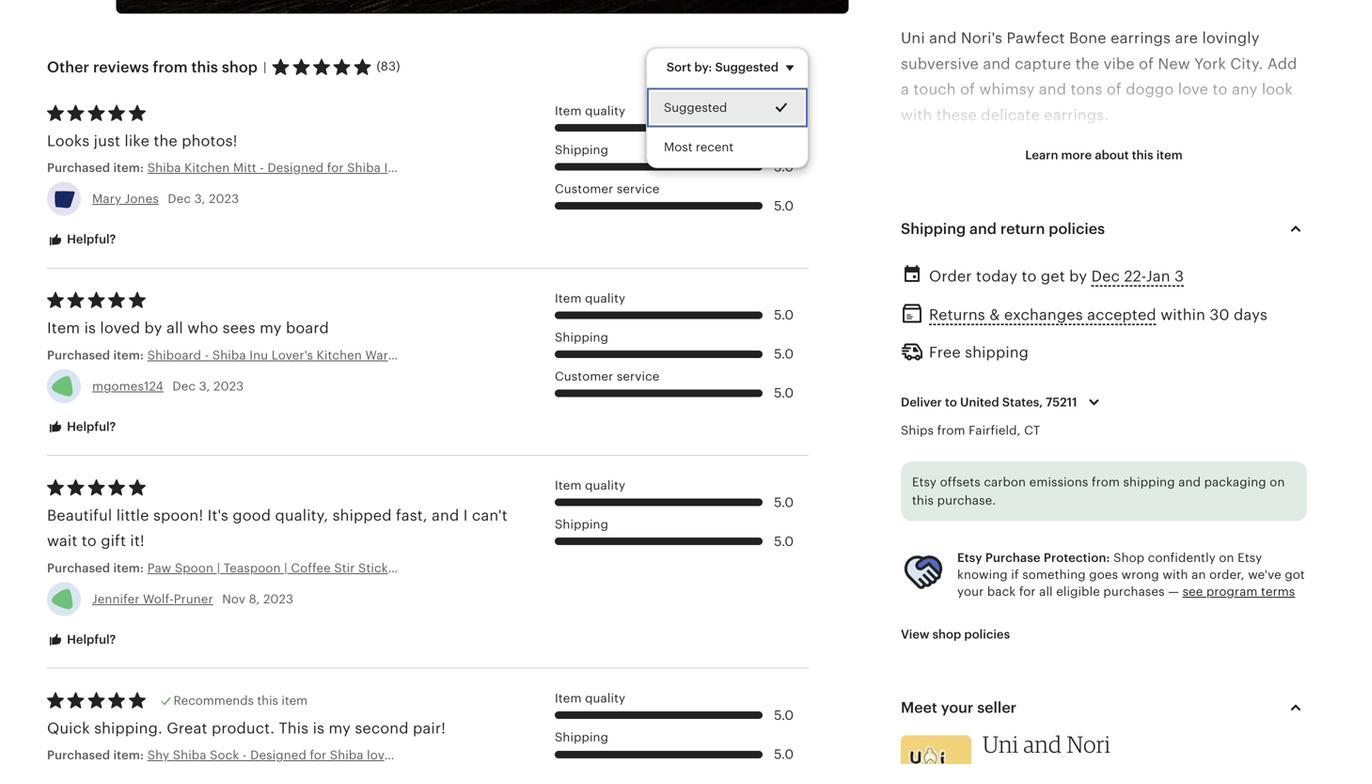 Task type: locate. For each thing, give the bounding box(es) containing it.
6 5.0 from the top
[[774, 386, 794, 401]]

0 vertical spatial from
[[153, 59, 188, 76]]

etsy down weight at the bottom right of the page
[[913, 476, 937, 490]]

item quality for quick shipping. great product. this is my second pair!
[[555, 692, 626, 706]]

0 vertical spatial the
[[1076, 55, 1100, 72]]

1 item quality from the top
[[555, 104, 626, 118]]

1 vertical spatial shipping
[[1124, 476, 1176, 490]]

helpful? button for item is loved by all who sees my board
[[33, 410, 130, 445]]

the down the bone
[[1076, 55, 1100, 72]]

your
[[958, 585, 984, 599], [941, 700, 974, 717]]

1 vertical spatial from
[[938, 424, 966, 438]]

the right "like"
[[154, 132, 178, 149]]

1 horizontal spatial by
[[1070, 268, 1088, 285]]

of
[[1139, 55, 1154, 72], [961, 81, 976, 98], [1107, 81, 1122, 98]]

0 vertical spatial with
[[901, 107, 933, 123]]

the inside uni and nori's pawfect bone earrings are lovingly subversive and capture the vibe of new york city. add a touch of whimsy and tons of doggo love to any look with these delicate earrings.
[[1076, 55, 1100, 72]]

accepted
[[1088, 307, 1157, 324]]

paws)
[[974, 490, 1017, 507]]

etsy up knowing
[[958, 551, 983, 565]]

0 vertical spatial 3/4
[[948, 465, 972, 482]]

on inside shop confidently on etsy knowing if something goes wrong with an order, we've got your back for all eligible purchases —
[[1220, 551, 1235, 565]]

shipping down & on the right
[[965, 345, 1029, 361]]

3/4 down 1/2 on the bottom right of page
[[1010, 516, 1033, 533]]

and left 'packaging' at the bottom of the page
[[1179, 476, 1201, 490]]

shop right view at the bottom
[[933, 628, 962, 642]]

etsy up we've
[[1238, 551, 1263, 565]]

jones
[[125, 192, 159, 206]]

0 horizontal spatial is
[[84, 320, 96, 337]]

0 vertical spatial helpful? button
[[33, 223, 130, 258]]

1 5.0 from the top
[[774, 120, 794, 135]]

4 item: from the top
[[113, 749, 144, 763]]

helpful? for looks just like the photos!
[[64, 233, 116, 247]]

to left gift
[[82, 533, 97, 550]]

1 helpful? from the top
[[64, 233, 116, 247]]

helpful? button down mgomes124
[[33, 410, 130, 445]]

item quality for beautiful little spoon! it's good quality, shipped fast, and i can't wait to gift it!
[[555, 479, 626, 493]]

nori's
[[961, 30, 1003, 47]]

from right the reviews
[[153, 59, 188, 76]]

0 horizontal spatial the
[[154, 132, 178, 149]]

1 vertical spatial your
[[941, 700, 974, 717]]

2023
[[209, 192, 239, 206], [214, 379, 244, 394], [263, 593, 294, 607]]

2 item: from the top
[[113, 348, 144, 362]]

with down a at the right
[[901, 107, 933, 123]]

3 purchased item: from the top
[[47, 561, 147, 576]]

shipping up shop
[[1124, 476, 1176, 490]]

add
[[1268, 55, 1298, 72]]

from up (one
[[938, 424, 966, 438]]

1 vertical spatial my
[[329, 721, 351, 737]]

on right 'packaging' at the bottom of the page
[[1270, 476, 1286, 490]]

1 · from the top
[[901, 209, 906, 226]]

1 purchased from the top
[[47, 161, 110, 175]]

your right meet
[[941, 700, 974, 717]]

3 item quality from the top
[[555, 479, 626, 493]]

1 horizontal spatial is
[[313, 721, 325, 737]]

0 vertical spatial your
[[958, 585, 984, 599]]

to left any
[[1213, 81, 1228, 98]]

and left return
[[970, 220, 997, 237]]

shipping.
[[94, 721, 163, 737]]

pawfect
[[1007, 30, 1066, 47]]

1 horizontal spatial on
[[1270, 476, 1286, 490]]

purchased down quick
[[47, 749, 110, 763]]

1 horizontal spatial the
[[1076, 55, 1100, 72]]

10 5.0 from the top
[[774, 747, 794, 762]]

1 item: from the top
[[113, 161, 144, 175]]

measurements weight (one earring) 3.2 g width 3/4 in height (2-paws) 1/2 in height (1 paw) 3/4 in
[[901, 414, 1092, 533]]

0 vertical spatial all
[[166, 320, 183, 337]]

1 horizontal spatial uni
[[983, 731, 1019, 759]]

1 helpful? button from the top
[[33, 223, 130, 258]]

0 horizontal spatial shipping
[[965, 345, 1029, 361]]

of up the doggo
[[1139, 55, 1154, 72]]

1 horizontal spatial with
[[1163, 568, 1189, 582]]

shop inside the view shop policies button
[[933, 628, 962, 642]]

other reviews from this shop
[[47, 59, 258, 76]]

2 vertical spatial dec
[[173, 379, 196, 394]]

0 horizontal spatial etsy
[[913, 476, 937, 490]]

3/4 up (2-
[[948, 465, 972, 482]]

—
[[1169, 585, 1180, 599]]

2 height from the top
[[901, 516, 950, 533]]

on inside etsy offsets carbon emissions from shipping and packaging on this purchase.
[[1270, 476, 1286, 490]]

2 helpful? from the top
[[64, 420, 116, 434]]

of up these
[[961, 81, 976, 98]]

· push fastening · sold in pairs
[[901, 209, 1018, 251]]

purchased item: down quick
[[47, 749, 147, 763]]

helpful? button down mary in the top left of the page
[[33, 223, 130, 258]]

2 helpful? button from the top
[[33, 410, 130, 445]]

3 helpful? button from the top
[[33, 623, 130, 658]]

purchased down the wait
[[47, 561, 110, 576]]

0 vertical spatial customer service
[[555, 182, 660, 196]]

2 vertical spatial from
[[1092, 476, 1120, 490]]

1 vertical spatial 2023
[[214, 379, 244, 394]]

0 vertical spatial height
[[901, 490, 950, 507]]

1 quality from the top
[[585, 104, 626, 118]]

1 customer service from the top
[[555, 182, 660, 196]]

all left who
[[166, 320, 183, 337]]

item for quick shipping. great product. this is my second pair!
[[555, 692, 582, 706]]

dec 22-jan 3 button
[[1092, 263, 1185, 290]]

1 customer from the top
[[555, 182, 614, 196]]

2 vertical spatial 2023
[[263, 593, 294, 607]]

helpful? button for looks just like the photos!
[[33, 223, 130, 258]]

your inside dropdown button
[[941, 700, 974, 717]]

an
[[1192, 568, 1207, 582]]

in down emissions
[[1046, 490, 1059, 507]]

to up measurements
[[946, 395, 958, 410]]

2 purchased from the top
[[47, 348, 110, 362]]

uni down seller
[[983, 731, 1019, 759]]

1 horizontal spatial 3/4
[[1010, 516, 1033, 533]]

product.
[[212, 721, 275, 737]]

got
[[1285, 568, 1306, 582]]

2 customer service from the top
[[555, 370, 660, 384]]

0 vertical spatial helpful?
[[64, 233, 116, 247]]

0 vertical spatial policies
[[1049, 220, 1106, 237]]

1 purchased item: from the top
[[47, 161, 147, 175]]

york
[[1195, 55, 1227, 72]]

uni
[[901, 30, 926, 47], [983, 731, 1019, 759]]

0 vertical spatial service
[[617, 182, 660, 196]]

dec right mgomes124
[[173, 379, 196, 394]]

5.0
[[774, 120, 794, 135], [774, 159, 794, 174], [774, 198, 794, 213], [774, 308, 794, 323], [774, 347, 794, 362], [774, 386, 794, 401], [774, 495, 794, 510], [774, 534, 794, 549], [774, 708, 794, 723], [774, 747, 794, 762]]

0 vertical spatial ·
[[901, 209, 906, 226]]

1 vertical spatial customer
[[555, 370, 614, 384]]

this down width
[[913, 494, 934, 508]]

4 item quality from the top
[[555, 692, 626, 706]]

to inside dropdown button
[[946, 395, 958, 410]]

1 vertical spatial helpful?
[[64, 420, 116, 434]]

beautiful
[[47, 507, 112, 524]]

etsy
[[913, 476, 937, 490], [958, 551, 983, 565], [1238, 551, 1263, 565]]

item quality
[[555, 104, 626, 118], [555, 291, 626, 306], [555, 479, 626, 493], [555, 692, 626, 706]]

your inside shop confidently on etsy knowing if something goes wrong with an order, we've got your back for all eligible purchases —
[[958, 585, 984, 599]]

0 horizontal spatial uni
[[901, 30, 926, 47]]

1 vertical spatial by
[[144, 320, 162, 337]]

1 horizontal spatial shop
[[933, 628, 962, 642]]

item quality for item is loved by all who sees my board
[[555, 291, 626, 306]]

view
[[901, 628, 930, 642]]

to
[[1213, 81, 1228, 98], [1022, 268, 1037, 285], [946, 395, 958, 410], [82, 533, 97, 550]]

and left i
[[432, 507, 459, 524]]

3/4
[[948, 465, 972, 482], [1010, 516, 1033, 533]]

something
[[1023, 568, 1086, 582]]

4 purchased from the top
[[47, 749, 110, 763]]

item: down "like"
[[113, 161, 144, 175]]

item for item is loved by all who sees my board
[[555, 291, 582, 306]]

2 item quality from the top
[[555, 291, 626, 306]]

1 service from the top
[[617, 182, 660, 196]]

of down the vibe
[[1107, 81, 1122, 98]]

my
[[260, 320, 282, 337], [329, 721, 351, 737]]

2 customer from the top
[[555, 370, 614, 384]]

wait
[[47, 533, 77, 550]]

0 horizontal spatial with
[[901, 107, 933, 123]]

dec
[[168, 192, 191, 206], [1092, 268, 1120, 285], [173, 379, 196, 394]]

on up "order,"
[[1220, 551, 1235, 565]]

dec left the 22-
[[1092, 268, 1120, 285]]

1 horizontal spatial policies
[[1049, 220, 1106, 237]]

is right this
[[313, 721, 325, 737]]

these
[[937, 107, 977, 123]]

in right the sold
[[947, 234, 961, 251]]

0 horizontal spatial on
[[1220, 551, 1235, 565]]

item: for great
[[113, 749, 144, 763]]

1 horizontal spatial shipping
[[1124, 476, 1176, 490]]

item up this
[[282, 694, 308, 708]]

0 horizontal spatial of
[[961, 81, 976, 98]]

uni for uni and nori
[[983, 731, 1019, 759]]

a
[[901, 81, 910, 98]]

shipping for pair!
[[555, 731, 609, 745]]

0 vertical spatial on
[[1270, 476, 1286, 490]]

item right 'about'
[[1157, 148, 1183, 162]]

dec right "jones"
[[168, 192, 191, 206]]

meet your seller button
[[884, 686, 1325, 731]]

3
[[1175, 268, 1185, 285]]

from
[[153, 59, 188, 76], [938, 424, 966, 438], [1092, 476, 1120, 490]]

0 horizontal spatial my
[[260, 320, 282, 337]]

helpful?
[[64, 233, 116, 247], [64, 420, 116, 434], [64, 633, 116, 647]]

2 5.0 from the top
[[774, 159, 794, 174]]

returns
[[929, 307, 986, 324]]

3 purchased from the top
[[47, 561, 110, 576]]

0 vertical spatial suggested
[[715, 60, 779, 74]]

more
[[1062, 148, 1092, 162]]

item: down it!
[[113, 561, 144, 576]]

0 vertical spatial item
[[1157, 148, 1183, 162]]

love
[[1179, 81, 1209, 98]]

service for looks just like the photos!
[[617, 182, 660, 196]]

item:
[[113, 161, 144, 175], [113, 348, 144, 362], [113, 561, 144, 576], [113, 749, 144, 763]]

purchased
[[47, 161, 110, 175], [47, 348, 110, 362], [47, 561, 110, 576], [47, 749, 110, 763]]

packaging
[[1205, 476, 1267, 490]]

my left second
[[329, 721, 351, 737]]

ct
[[1025, 424, 1041, 438]]

view shop policies
[[901, 628, 1010, 642]]

pruner
[[174, 593, 213, 607]]

30
[[1210, 307, 1230, 324]]

in
[[947, 234, 961, 251], [976, 465, 990, 482], [1046, 490, 1059, 507], [1038, 516, 1051, 533]]

1 vertical spatial ·
[[901, 234, 906, 251]]

1 vertical spatial policies
[[965, 628, 1010, 642]]

helpful? button down jennifer
[[33, 623, 130, 658]]

7 5.0 from the top
[[774, 495, 794, 510]]

helpful? down mgomes124
[[64, 420, 116, 434]]

1 vertical spatial uni
[[983, 731, 1019, 759]]

helpful? for beautiful little spoon! it's good quality, shipped fast, and i can't wait to gift it!
[[64, 633, 116, 647]]

if
[[1012, 568, 1020, 582]]

0 vertical spatial customer
[[555, 182, 614, 196]]

height down width
[[901, 490, 950, 507]]

925
[[901, 337, 929, 354]]

get
[[1041, 268, 1066, 285]]

most
[[664, 140, 693, 154]]

3 item: from the top
[[113, 561, 144, 576]]

item: for like
[[113, 161, 144, 175]]

to inside uni and nori's pawfect bone earrings are lovingly subversive and capture the vibe of new york city. add a touch of whimsy and tons of doggo love to any look with these delicate earrings.
[[1213, 81, 1228, 98]]

free shipping
[[929, 345, 1029, 361]]

to inside beautiful little spoon! it's good quality, shipped fast, and i can't wait to gift it!
[[82, 533, 97, 550]]

this right 'about'
[[1132, 148, 1154, 162]]

jennifer wolf-pruner link
[[92, 593, 213, 607]]

1 vertical spatial height
[[901, 516, 950, 533]]

0 horizontal spatial all
[[166, 320, 183, 337]]

0 vertical spatial uni
[[901, 30, 926, 47]]

4 quality from the top
[[585, 692, 626, 706]]

states,
[[1003, 395, 1043, 410]]

quick shipping. great product. this is my second pair!
[[47, 721, 446, 737]]

purchased item: down "loved"
[[47, 348, 147, 362]]

2023 down sees
[[214, 379, 244, 394]]

shipping inside etsy offsets carbon emissions from shipping and packaging on this purchase.
[[1124, 476, 1176, 490]]

helpful? button for beautiful little spoon! it's good quality, shipped fast, and i can't wait to gift it!
[[33, 623, 130, 658]]

purchased item: down just
[[47, 161, 147, 175]]

all
[[166, 320, 183, 337], [1040, 585, 1053, 599]]

2 quality from the top
[[585, 291, 626, 306]]

uni up subversive
[[901, 30, 926, 47]]

menu containing suggested
[[646, 47, 809, 168]]

measurements
[[901, 414, 1009, 430]]

2 purchased item: from the top
[[47, 348, 147, 362]]

2 vertical spatial helpful? button
[[33, 623, 130, 658]]

customer for item is loved by all who sees my board
[[555, 370, 614, 384]]

shop left |
[[222, 59, 258, 76]]

quality for looks just like the photos!
[[585, 104, 626, 118]]

etsy inside etsy offsets carbon emissions from shipping and packaging on this purchase.
[[913, 476, 937, 490]]

4 purchased item: from the top
[[47, 749, 147, 763]]

3 quality from the top
[[585, 479, 626, 493]]

sort
[[667, 60, 692, 74]]

1 vertical spatial on
[[1220, 551, 1235, 565]]

quality
[[585, 104, 626, 118], [585, 291, 626, 306], [585, 479, 626, 493], [585, 692, 626, 706]]

0 vertical spatial my
[[260, 320, 282, 337]]

emissions
[[1030, 476, 1089, 490]]

9 5.0 from the top
[[774, 708, 794, 723]]

any
[[1232, 81, 1258, 98]]

purchased for item
[[47, 348, 110, 362]]

with up —
[[1163, 568, 1189, 582]]

and up subversive
[[930, 30, 957, 47]]

2 horizontal spatial from
[[1092, 476, 1120, 490]]

your down knowing
[[958, 585, 984, 599]]

1 vertical spatial suggested
[[664, 101, 727, 115]]

uni inside uni and nori's pawfect bone earrings are lovingly subversive and capture the vibe of new york city. add a touch of whimsy and tons of doggo love to any look with these delicate earrings.
[[901, 30, 926, 47]]

helpful? down jennifer
[[64, 633, 116, 647]]

0 vertical spatial by
[[1070, 268, 1088, 285]]

4 5.0 from the top
[[774, 308, 794, 323]]

3 helpful? from the top
[[64, 633, 116, 647]]

quick
[[47, 721, 90, 737]]

etsy inside shop confidently on etsy knowing if something goes wrong with an order, we've got your back for all eligible purchases —
[[1238, 551, 1263, 565]]

by right get
[[1070, 268, 1088, 285]]

from right emissions
[[1092, 476, 1120, 490]]

purchased item:
[[47, 161, 147, 175], [47, 348, 147, 362], [47, 561, 147, 576], [47, 749, 147, 763]]

1 vertical spatial is
[[313, 721, 325, 737]]

this left |
[[191, 59, 218, 76]]

1 vertical spatial with
[[1163, 568, 1189, 582]]

0 horizontal spatial by
[[144, 320, 162, 337]]

policies down back
[[965, 628, 1010, 642]]

g
[[1082, 439, 1092, 456]]

3, right "jones"
[[194, 192, 206, 206]]

suggested right by:
[[715, 60, 779, 74]]

confidently
[[1148, 551, 1216, 565]]

shipping for and
[[555, 518, 609, 532]]

purchased item: down gift
[[47, 561, 147, 576]]

1 horizontal spatial item
[[1157, 148, 1183, 162]]

all right for
[[1040, 585, 1053, 599]]

0 horizontal spatial shop
[[222, 59, 258, 76]]

quality for quick shipping. great product. this is my second pair!
[[585, 692, 626, 706]]

0 horizontal spatial policies
[[965, 628, 1010, 642]]

policies
[[1049, 220, 1106, 237], [965, 628, 1010, 642]]

1 vertical spatial shop
[[933, 628, 962, 642]]

item: down "loved"
[[113, 348, 144, 362]]

is left "loved"
[[84, 320, 96, 337]]

purchased down "loved"
[[47, 348, 110, 362]]

my right sees
[[260, 320, 282, 337]]

customer for looks just like the photos!
[[555, 182, 614, 196]]

and inside beautiful little spoon! it's good quality, shipped fast, and i can't wait to gift it!
[[432, 507, 459, 524]]

menu
[[646, 47, 809, 168]]

recommends this item
[[174, 694, 308, 708]]

2 vertical spatial helpful?
[[64, 633, 116, 647]]

uni and nori
[[983, 731, 1111, 759]]

2023 right 8,
[[263, 593, 294, 607]]

2 service from the top
[[617, 370, 660, 384]]

item for looks just like the photos!
[[555, 104, 582, 118]]

suggested inside sort by: suggested popup button
[[715, 60, 779, 74]]

suggested up most recent
[[664, 101, 727, 115]]

vibe
[[1104, 55, 1135, 72]]

policies up order today to get by dec 22-jan 3
[[1049, 220, 1106, 237]]

purchased for looks
[[47, 161, 110, 175]]

1 vertical spatial 3/4
[[1010, 516, 1033, 533]]

1 vertical spatial all
[[1040, 585, 1053, 599]]

free
[[929, 345, 961, 361]]

helpful? for item is loved by all who sees my board
[[64, 420, 116, 434]]

all inside shop confidently on etsy knowing if something goes wrong with an order, we've got your back for all eligible purchases —
[[1040, 585, 1053, 599]]

1 vertical spatial helpful? button
[[33, 410, 130, 445]]

1 horizontal spatial etsy
[[958, 551, 983, 565]]

purchased down the looks
[[47, 161, 110, 175]]

· left 'push'
[[901, 209, 906, 226]]

on
[[1270, 476, 1286, 490], [1220, 551, 1235, 565]]

policies inside dropdown button
[[1049, 220, 1106, 237]]

2 horizontal spatial etsy
[[1238, 551, 1263, 565]]

today
[[977, 268, 1018, 285]]

0 horizontal spatial item
[[282, 694, 308, 708]]

1 vertical spatial service
[[617, 370, 660, 384]]

1 vertical spatial customer service
[[555, 370, 660, 384]]

item: down "shipping."
[[113, 749, 144, 763]]

2023 down photos! in the top of the page
[[209, 192, 239, 206]]

5 5.0 from the top
[[774, 347, 794, 362]]

by right "loved"
[[144, 320, 162, 337]]

3, down who
[[199, 379, 210, 394]]

looks
[[47, 132, 90, 149]]

can't
[[472, 507, 508, 524]]

purchased item: for just
[[47, 161, 147, 175]]

helpful? down mary in the top left of the page
[[64, 233, 116, 247]]

height left "(1"
[[901, 516, 950, 533]]

0 vertical spatial is
[[84, 320, 96, 337]]

3,
[[194, 192, 206, 206], [199, 379, 210, 394]]

item
[[555, 104, 582, 118], [555, 291, 582, 306], [47, 320, 80, 337], [555, 479, 582, 493], [555, 692, 582, 706]]

1 horizontal spatial all
[[1040, 585, 1053, 599]]

· left the sold
[[901, 234, 906, 251]]

look
[[1262, 81, 1294, 98]]

return
[[1001, 220, 1046, 237]]



Task type: describe. For each thing, give the bounding box(es) containing it.
nori
[[1067, 731, 1111, 759]]

customer service for item is loved by all who sees my board
[[555, 370, 660, 384]]

i
[[464, 507, 468, 524]]

this
[[279, 721, 309, 737]]

item: for loved
[[113, 348, 144, 362]]

deliver to united states, 75211
[[901, 395, 1078, 410]]

ships
[[901, 424, 934, 438]]

(2-
[[955, 490, 974, 507]]

learn more about this item button
[[1012, 138, 1197, 172]]

see program terms
[[1183, 585, 1296, 599]]

purchases
[[1104, 585, 1165, 599]]

purchased item: for shipping.
[[47, 749, 147, 763]]

sort by: suggested button
[[653, 47, 816, 87]]

subversive
[[901, 55, 979, 72]]

jennifer wolf-pruner nov 8, 2023
[[92, 593, 294, 607]]

mgomes124
[[92, 379, 164, 394]]

with inside uni and nori's pawfect bone earrings are lovingly subversive and capture the vibe of new york city. add a touch of whimsy and tons of doggo love to any look with these delicate earrings.
[[901, 107, 933, 123]]

1 horizontal spatial of
[[1107, 81, 1122, 98]]

composition
[[901, 311, 996, 328]]

doggo
[[1126, 81, 1174, 98]]

quality for item is loved by all who sees my board
[[585, 291, 626, 306]]

spoon!
[[153, 507, 203, 524]]

wolf-
[[143, 593, 174, 607]]

22-
[[1125, 268, 1147, 285]]

just
[[94, 132, 120, 149]]

beautiful little spoon! it's good quality, shipped fast, and i can't wait to gift it!
[[47, 507, 508, 550]]

from inside etsy offsets carbon emissions from shipping and packaging on this purchase.
[[1092, 476, 1120, 490]]

3 5.0 from the top
[[774, 198, 794, 213]]

etsy for etsy purchase protection:
[[958, 551, 983, 565]]

1 vertical spatial the
[[154, 132, 178, 149]]

exchanges
[[1005, 307, 1084, 324]]

this up quick shipping. great product. this is my second pair! at the bottom left
[[257, 694, 278, 708]]

learn
[[1026, 148, 1059, 162]]

purchased for quick
[[47, 749, 110, 763]]

purchase.
[[938, 494, 996, 508]]

push
[[910, 209, 945, 226]]

lovingly
[[1203, 30, 1260, 47]]

earring)
[[994, 439, 1052, 456]]

it!
[[130, 533, 145, 550]]

terms
[[1262, 585, 1296, 599]]

2 · from the top
[[901, 234, 906, 251]]

seller
[[978, 700, 1017, 717]]

carbon
[[984, 476, 1026, 490]]

this inside etsy offsets carbon emissions from shipping and packaging on this purchase.
[[913, 494, 934, 508]]

suggested inside suggested button
[[664, 101, 727, 115]]

purchased for beautiful
[[47, 561, 110, 576]]

shipping and return policies
[[901, 220, 1106, 237]]

new
[[1158, 55, 1191, 72]]

order today to get by dec 22-jan 3
[[929, 268, 1185, 285]]

in inside · push fastening · sold in pairs
[[947, 234, 961, 251]]

purchased item: for is
[[47, 348, 147, 362]]

second
[[355, 721, 409, 737]]

0 vertical spatial shop
[[222, 59, 258, 76]]

1 vertical spatial item
[[282, 694, 308, 708]]

quality for beautiful little spoon! it's good quality, shipped fast, and i can't wait to gift it!
[[585, 479, 626, 493]]

0 horizontal spatial from
[[153, 59, 188, 76]]

etsy for etsy offsets carbon emissions from shipping and packaging on this purchase.
[[913, 476, 937, 490]]

0 vertical spatial 3,
[[194, 192, 206, 206]]

days
[[1234, 307, 1268, 324]]

other
[[47, 59, 89, 76]]

silver
[[995, 337, 1034, 354]]

(1
[[955, 516, 966, 533]]

1 horizontal spatial from
[[938, 424, 966, 438]]

0 vertical spatial dec
[[168, 192, 191, 206]]

eligible
[[1057, 585, 1101, 599]]

75211
[[1046, 395, 1078, 410]]

1/2
[[1021, 490, 1042, 507]]

recent
[[696, 140, 734, 154]]

nov
[[222, 593, 246, 607]]

2 horizontal spatial of
[[1139, 55, 1154, 72]]

delicate
[[981, 107, 1040, 123]]

purchase
[[986, 551, 1041, 565]]

recommends
[[174, 694, 254, 708]]

0 horizontal spatial 3/4
[[948, 465, 972, 482]]

service for item is loved by all who sees my board
[[617, 370, 660, 384]]

order,
[[1210, 568, 1245, 582]]

and inside etsy offsets carbon emissions from shipping and packaging on this purchase.
[[1179, 476, 1201, 490]]

1 vertical spatial dec
[[1092, 268, 1120, 285]]

item inside dropdown button
[[1157, 148, 1183, 162]]

city.
[[1231, 55, 1264, 72]]

and up whimsy
[[983, 55, 1011, 72]]

0 vertical spatial 2023
[[209, 192, 239, 206]]

1 vertical spatial 3,
[[199, 379, 210, 394]]

uni for uni and nori's pawfect bone earrings are lovingly subversive and capture the vibe of new york city. add a touch of whimsy and tons of doggo love to any look with these delicate earrings.
[[901, 30, 926, 47]]

8 5.0 from the top
[[774, 534, 794, 549]]

good
[[233, 507, 271, 524]]

are
[[1175, 30, 1199, 47]]

deliver to united states, 75211 button
[[887, 383, 1120, 422]]

earrings.
[[1044, 107, 1109, 123]]

this inside dropdown button
[[1132, 148, 1154, 162]]

purchased item: for little
[[47, 561, 147, 576]]

0 vertical spatial shipping
[[965, 345, 1029, 361]]

item is loved by all who sees my board
[[47, 320, 329, 337]]

offsets
[[940, 476, 981, 490]]

back
[[988, 585, 1016, 599]]

most recent button
[[647, 128, 808, 167]]

most recent
[[664, 140, 734, 154]]

returns & exchanges accepted within 30 days
[[929, 307, 1268, 324]]

goes
[[1090, 568, 1119, 582]]

item quality for looks just like the photos!
[[555, 104, 626, 118]]

see
[[1183, 585, 1204, 599]]

little
[[116, 507, 149, 524]]

to left get
[[1022, 268, 1037, 285]]

shipping inside dropdown button
[[901, 220, 966, 237]]

with inside shop confidently on etsy knowing if something goes wrong with an order, we've got your back for all eligible purchases —
[[1163, 568, 1189, 582]]

earrings
[[1111, 30, 1171, 47]]

shipped
[[333, 507, 392, 524]]

and down capture
[[1039, 81, 1067, 98]]

ships from fairfield, ct
[[901, 424, 1041, 438]]

and left nori
[[1024, 731, 1062, 759]]

gift
[[101, 533, 126, 550]]

in down (one
[[976, 465, 990, 482]]

1 horizontal spatial my
[[329, 721, 351, 737]]

(83)
[[377, 59, 400, 73]]

customer service for looks just like the photos!
[[555, 182, 660, 196]]

and inside the shipping and return policies dropdown button
[[970, 220, 997, 237]]

whimsy
[[980, 81, 1035, 98]]

like
[[125, 132, 150, 149]]

in down 1/2 on the bottom right of page
[[1038, 516, 1051, 533]]

board
[[286, 320, 329, 337]]

learn more about this item
[[1026, 148, 1183, 162]]

tons
[[1071, 81, 1103, 98]]

|
[[263, 60, 267, 74]]

great
[[167, 721, 207, 737]]

item: for spoon!
[[113, 561, 144, 576]]

shipping for board
[[555, 331, 609, 345]]

mgomes124 link
[[92, 379, 164, 394]]

protection:
[[1044, 551, 1111, 565]]

mary jones dec 3, 2023
[[92, 192, 239, 206]]

weight
[[901, 439, 953, 456]]

policies inside button
[[965, 628, 1010, 642]]

item for beautiful little spoon! it's good quality, shipped fast, and i can't wait to gift it!
[[555, 479, 582, 493]]

uni and nori's pawfect bone earrings are lovingly subversive and capture the vibe of new york city. add a touch of whimsy and tons of doggo love to any look with these delicate earrings.
[[901, 30, 1298, 123]]

1 height from the top
[[901, 490, 950, 507]]



Task type: vqa. For each thing, say whether or not it's contained in the screenshot.
Cute
no



